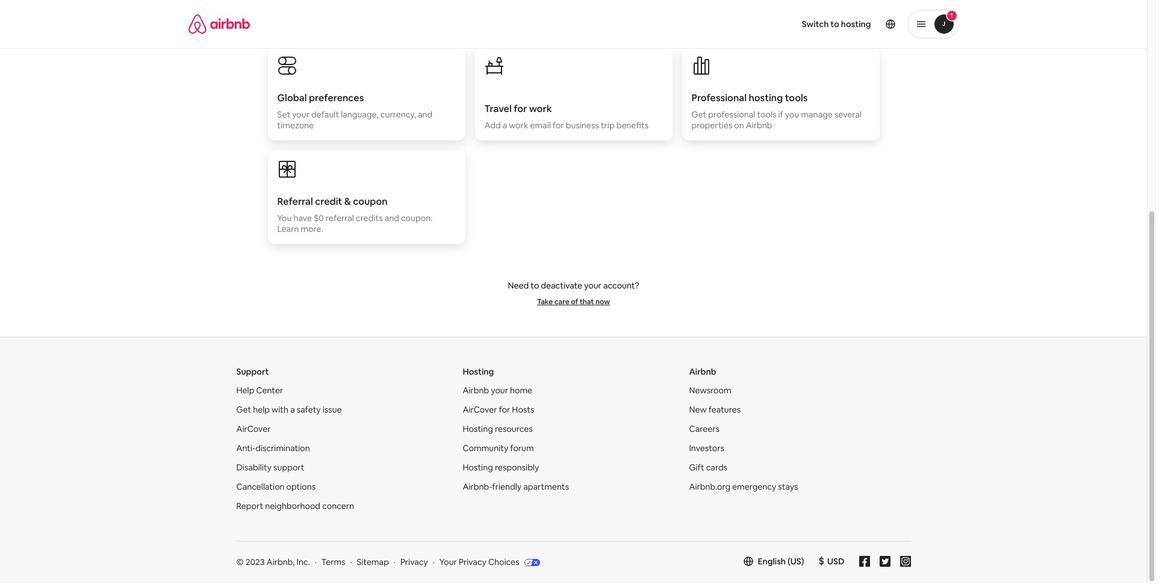 Task type: locate. For each thing, give the bounding box(es) containing it.
to
[[831, 19, 840, 30], [531, 280, 539, 291]]

for
[[514, 102, 527, 115], [553, 120, 564, 131], [499, 404, 511, 415]]

hosting for hosting
[[463, 366, 494, 377]]

and
[[727, 16, 742, 27], [418, 109, 433, 120], [385, 213, 399, 224]]

1 vertical spatial hosting
[[749, 92, 783, 104]]

2 vertical spatial hosting
[[463, 462, 493, 473]]

1 horizontal spatial tools
[[785, 92, 808, 104]]

manage your personal data, connected services, and data sharing settings
[[692, 5, 843, 27]]

1 vertical spatial to
[[531, 280, 539, 291]]

0 vertical spatial tools
[[785, 92, 808, 104]]

careers
[[690, 424, 720, 434]]

0 vertical spatial work
[[529, 102, 552, 115]]

3 hosting from the top
[[463, 462, 493, 473]]

0 horizontal spatial hosting
[[749, 92, 783, 104]]

your left 'data'
[[725, 5, 742, 16]]

aircover down the airbnb your home
[[463, 404, 497, 415]]

gift cards
[[690, 462, 728, 473]]

credit
[[315, 195, 342, 208]]

airbnb for airbnb your home
[[463, 385, 489, 396]]

1 vertical spatial hosting
[[463, 424, 493, 434]]

take care of that now link
[[537, 297, 610, 307]]

several
[[835, 109, 862, 120]]

center
[[256, 385, 283, 396]]

hosting up airbnb your home link
[[463, 366, 494, 377]]

hosting up community
[[463, 424, 493, 434]]

1 horizontal spatial work
[[529, 102, 552, 115]]

work
[[529, 102, 552, 115], [509, 120, 529, 131]]

1 vertical spatial aircover
[[236, 424, 271, 434]]

travel for work add a work email for business trip benefits
[[485, 102, 649, 131]]

disability support
[[236, 462, 305, 473]]

to for need
[[531, 280, 539, 291]]

0 vertical spatial hosting
[[842, 19, 872, 30]]

business
[[566, 120, 599, 131]]

privacy left your
[[401, 557, 428, 568]]

0 vertical spatial a
[[503, 120, 507, 131]]

responsibly
[[495, 462, 539, 473]]

careers link
[[690, 424, 720, 434]]

discrimination
[[256, 443, 310, 454]]

0 horizontal spatial tools
[[758, 109, 777, 120]]

aircover
[[463, 404, 497, 415], [236, 424, 271, 434]]

you
[[786, 109, 800, 120]]

hosting down connected
[[842, 19, 872, 30]]

manage
[[692, 5, 723, 16]]

0 horizontal spatial airbnb
[[463, 385, 489, 396]]

global preferences set your default language, currency, and timezone
[[277, 92, 433, 131]]

your inside global preferences set your default language, currency, and timezone
[[292, 109, 310, 120]]

1 vertical spatial get
[[236, 404, 251, 415]]

hosting up airbnb-
[[463, 462, 493, 473]]

choices
[[489, 557, 520, 568]]

hosting up if
[[749, 92, 783, 104]]

community forum
[[463, 443, 534, 454]]

credits
[[356, 213, 383, 224]]

airbnb
[[746, 120, 773, 131], [690, 366, 717, 377], [463, 385, 489, 396]]

aircover up the anti-
[[236, 424, 271, 434]]

referral
[[277, 195, 313, 208]]

airbnb for airbnb
[[690, 366, 717, 377]]

1 horizontal spatial and
[[418, 109, 433, 120]]

aircover for hosts
[[463, 404, 535, 415]]

to right need at top left
[[531, 280, 539, 291]]

2 horizontal spatial and
[[727, 16, 742, 27]]

community forum link
[[463, 443, 534, 454]]

$ usd
[[819, 555, 845, 568]]

get down professional
[[692, 109, 707, 120]]

your privacy choices
[[440, 557, 520, 568]]

anti-discrimination
[[236, 443, 310, 454]]

options
[[287, 481, 316, 492]]

currency,
[[381, 109, 416, 120]]

tools
[[785, 92, 808, 104], [758, 109, 777, 120]]

0 vertical spatial to
[[831, 19, 840, 30]]

©
[[236, 557, 244, 568]]

a right with
[[291, 404, 295, 415]]

2 horizontal spatial for
[[553, 120, 564, 131]]

2 privacy from the left
[[459, 557, 487, 568]]

privacy right your
[[459, 557, 487, 568]]

your privacy choices link
[[440, 557, 540, 568]]

1 horizontal spatial airbnb
[[690, 366, 717, 377]]

new features
[[690, 404, 741, 415]]

0 horizontal spatial for
[[499, 404, 511, 415]]

switch to hosting link
[[795, 11, 879, 37]]

$0
[[314, 213, 324, 224]]

hosting responsibly link
[[463, 462, 539, 473]]

data,
[[779, 5, 799, 16]]

1 horizontal spatial to
[[831, 19, 840, 30]]

0 horizontal spatial work
[[509, 120, 529, 131]]

2 horizontal spatial airbnb
[[746, 120, 773, 131]]

and right currency,
[[418, 109, 433, 120]]

and inside manage your personal data, connected services, and data sharing settings
[[727, 16, 742, 27]]

0 vertical spatial and
[[727, 16, 742, 27]]

1 horizontal spatial privacy
[[459, 557, 487, 568]]

for for work
[[514, 102, 527, 115]]

hosting inside profile element
[[842, 19, 872, 30]]

new features link
[[690, 404, 741, 415]]

0 vertical spatial for
[[514, 102, 527, 115]]

to inside profile element
[[831, 19, 840, 30]]

switch
[[802, 19, 829, 30]]

and right credits
[[385, 213, 399, 224]]

airbnb up newsroom "link"
[[690, 366, 717, 377]]

sharing
[[763, 16, 792, 27]]

0 horizontal spatial and
[[385, 213, 399, 224]]

tools left if
[[758, 109, 777, 120]]

english (us)
[[758, 556, 805, 567]]

0 vertical spatial get
[[692, 109, 707, 120]]

hosting responsibly
[[463, 462, 539, 473]]

airbnb right on
[[746, 120, 773, 131]]

disability
[[236, 462, 272, 473]]

for right travel
[[514, 102, 527, 115]]

1 horizontal spatial hosting
[[842, 19, 872, 30]]

your right set
[[292, 109, 310, 120]]

0 vertical spatial aircover
[[463, 404, 497, 415]]

disability support link
[[236, 462, 305, 473]]

coupon
[[353, 195, 388, 208]]

newsroom link
[[690, 385, 732, 396]]

1 vertical spatial for
[[553, 120, 564, 131]]

1 horizontal spatial for
[[514, 102, 527, 115]]

airbnb-friendly apartments link
[[463, 481, 569, 492]]

work up email
[[529, 102, 552, 115]]

airbnb.org
[[690, 481, 731, 492]]

0 vertical spatial airbnb
[[746, 120, 773, 131]]

to down connected
[[831, 19, 840, 30]]

1 horizontal spatial get
[[692, 109, 707, 120]]

help
[[236, 385, 254, 396]]

get
[[692, 109, 707, 120], [236, 404, 251, 415]]

tools up you
[[785, 92, 808, 104]]

more.
[[301, 224, 323, 234]]

airbnb your home
[[463, 385, 533, 396]]

your inside manage your personal data, connected services, and data sharing settings
[[725, 5, 742, 16]]

work left email
[[509, 120, 529, 131]]

to inside need to deactivate your account? take care of that now
[[531, 280, 539, 291]]

1 vertical spatial work
[[509, 120, 529, 131]]

2 vertical spatial airbnb
[[463, 385, 489, 396]]

2 vertical spatial for
[[499, 404, 511, 415]]

0 vertical spatial hosting
[[463, 366, 494, 377]]

for right email
[[553, 120, 564, 131]]

1 vertical spatial airbnb
[[690, 366, 717, 377]]

and left 'data'
[[727, 16, 742, 27]]

hosting
[[842, 19, 872, 30], [749, 92, 783, 104]]

airbnb up the aircover for hosts link
[[463, 385, 489, 396]]

a right add
[[503, 120, 507, 131]]

need to deactivate your account? take care of that now
[[508, 280, 640, 307]]

1 vertical spatial and
[[418, 109, 433, 120]]

resources
[[495, 424, 533, 434]]

1 vertical spatial tools
[[758, 109, 777, 120]]

navigate to twitter image
[[880, 556, 891, 567]]

forum
[[511, 443, 534, 454]]

settings
[[793, 16, 825, 27]]

get left help
[[236, 404, 251, 415]]

1 horizontal spatial a
[[503, 120, 507, 131]]

gift
[[690, 462, 705, 473]]

1 horizontal spatial aircover
[[463, 404, 497, 415]]

for left hosts
[[499, 404, 511, 415]]

0 horizontal spatial aircover
[[236, 424, 271, 434]]

hosting resources link
[[463, 424, 533, 434]]

airbnb-friendly apartments
[[463, 481, 569, 492]]

hosting for hosting resources
[[463, 424, 493, 434]]

cards
[[707, 462, 728, 473]]

profile element
[[588, 0, 960, 48]]

0 horizontal spatial privacy
[[401, 557, 428, 568]]

0 horizontal spatial get
[[236, 404, 251, 415]]

0 horizontal spatial to
[[531, 280, 539, 291]]

cancellation
[[236, 481, 285, 492]]

$
[[819, 555, 825, 568]]

2 vertical spatial and
[[385, 213, 399, 224]]

1 button
[[908, 10, 960, 39]]

terms link
[[322, 557, 346, 568]]

0 horizontal spatial a
[[291, 404, 295, 415]]

2 hosting from the top
[[463, 424, 493, 434]]

1 hosting from the top
[[463, 366, 494, 377]]

get help with a safety issue
[[236, 404, 342, 415]]

report neighborhood concern link
[[236, 501, 354, 512]]

on
[[735, 120, 745, 131]]

your up that
[[585, 280, 602, 291]]

a inside travel for work add a work email for business trip benefits
[[503, 120, 507, 131]]

referral
[[326, 213, 354, 224]]



Task type: vqa. For each thing, say whether or not it's contained in the screenshot.
Koh for $9,823
no



Task type: describe. For each thing, give the bounding box(es) containing it.
and inside global preferences set your default language, currency, and timezone
[[418, 109, 433, 120]]

support
[[274, 462, 305, 473]]

deactivate
[[541, 280, 583, 291]]

airbnb your home link
[[463, 385, 533, 396]]

airbnb,
[[267, 557, 295, 568]]

navigate to facebook image
[[859, 556, 870, 567]]

sitemap
[[357, 557, 389, 568]]

anti-
[[236, 443, 256, 454]]

airbnb-
[[463, 481, 492, 492]]

cancellation options
[[236, 481, 316, 492]]

report
[[236, 501, 263, 512]]

1
[[951, 11, 954, 19]]

hosting for hosting responsibly
[[463, 462, 493, 473]]

navigate to instagram image
[[900, 556, 911, 567]]

sitemap link
[[357, 557, 389, 568]]

&
[[344, 195, 351, 208]]

of
[[571, 297, 579, 307]]

airbnb inside 'professional hosting tools get professional tools if you manage several properties on airbnb'
[[746, 120, 773, 131]]

you
[[277, 213, 292, 224]]

now
[[596, 297, 610, 307]]

global
[[277, 92, 307, 104]]

manage your personal data, connected services, and data sharing settings link
[[682, 0, 880, 42]]

newsroom
[[690, 385, 732, 396]]

concern
[[322, 501, 354, 512]]

english (us) button
[[744, 556, 805, 567]]

account?
[[604, 280, 640, 291]]

neighborhood
[[265, 501, 321, 512]]

connected
[[801, 5, 843, 16]]

© 2023 airbnb, inc.
[[236, 557, 310, 568]]

your up aircover for hosts
[[491, 385, 508, 396]]

1 privacy from the left
[[401, 557, 428, 568]]

and inside referral credit & coupon you have $0 referral credits and coupon. learn more.
[[385, 213, 399, 224]]

hosts
[[512, 404, 535, 415]]

privacy link
[[401, 557, 428, 568]]

get inside 'professional hosting tools get professional tools if you manage several properties on airbnb'
[[692, 109, 707, 120]]

cancellation options link
[[236, 481, 316, 492]]

benefits
[[617, 120, 649, 131]]

set
[[277, 109, 290, 120]]

stays
[[779, 481, 799, 492]]

to for switch
[[831, 19, 840, 30]]

·
[[315, 557, 317, 568]]

hosting inside 'professional hosting tools get professional tools if you manage several properties on airbnb'
[[749, 92, 783, 104]]

aircover for aircover link
[[236, 424, 271, 434]]

your
[[440, 557, 457, 568]]

inc.
[[297, 557, 310, 568]]

manage
[[802, 109, 833, 120]]

issue
[[323, 404, 342, 415]]

get help with a safety issue link
[[236, 404, 342, 415]]

switch to hosting
[[802, 19, 872, 30]]

professional
[[692, 92, 747, 104]]

terms
[[322, 557, 346, 568]]

with
[[272, 404, 289, 415]]

language,
[[341, 109, 379, 120]]

email
[[530, 120, 551, 131]]

safety
[[297, 404, 321, 415]]

english
[[758, 556, 786, 567]]

features
[[709, 404, 741, 415]]

your inside need to deactivate your account? take care of that now
[[585, 280, 602, 291]]

1 vertical spatial a
[[291, 404, 295, 415]]

for for hosts
[[499, 404, 511, 415]]

data
[[744, 16, 761, 27]]

travel
[[485, 102, 512, 115]]

home
[[510, 385, 533, 396]]

report neighborhood concern
[[236, 501, 354, 512]]

new
[[690, 404, 707, 415]]

emergency
[[733, 481, 777, 492]]

community
[[463, 443, 509, 454]]

services,
[[692, 16, 726, 27]]

gift cards link
[[690, 462, 728, 473]]

2023
[[246, 557, 265, 568]]

aircover for aircover for hosts
[[463, 404, 497, 415]]

that
[[580, 297, 594, 307]]

have
[[294, 213, 312, 224]]

hosting resources
[[463, 424, 533, 434]]

help
[[253, 404, 270, 415]]

investors
[[690, 443, 725, 454]]

investors link
[[690, 443, 725, 454]]

anti-discrimination link
[[236, 443, 310, 454]]

add
[[485, 120, 501, 131]]

help center
[[236, 385, 283, 396]]

default
[[311, 109, 339, 120]]

help center link
[[236, 385, 283, 396]]

(us)
[[788, 556, 805, 567]]



